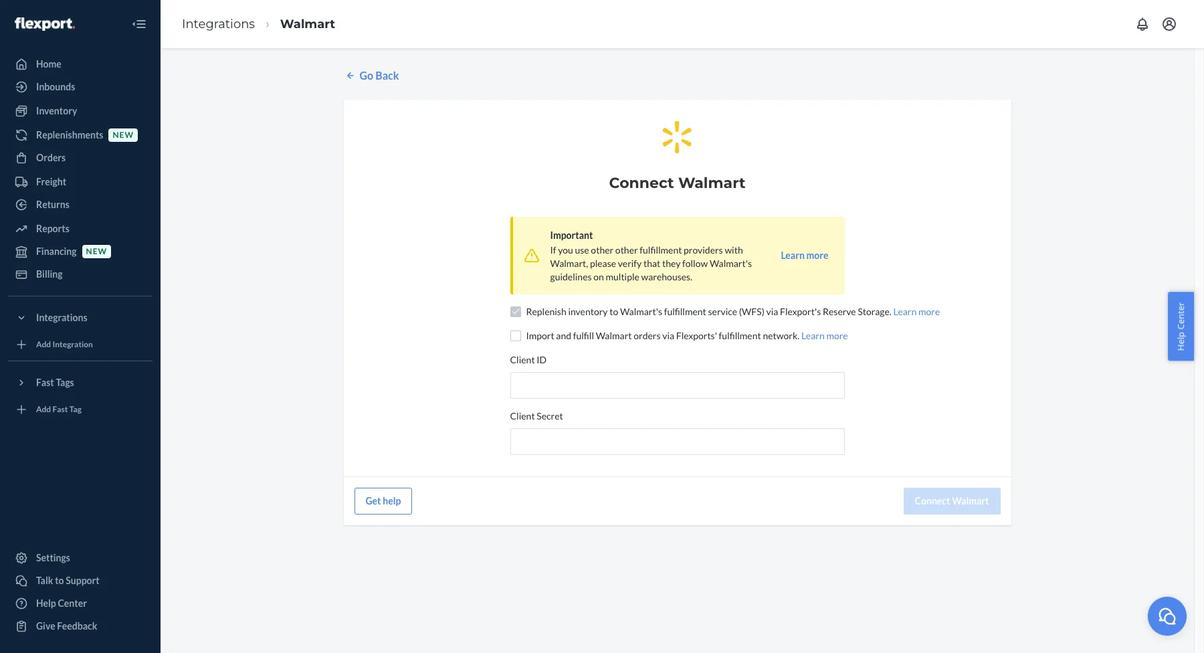 Task type: vqa. For each thing, say whether or not it's contained in the screenshot.
Help Center
yes



Task type: describe. For each thing, give the bounding box(es) containing it.
1 vertical spatial help
[[36, 598, 56, 609]]

0 horizontal spatial help center
[[36, 598, 87, 609]]

if
[[550, 244, 557, 256]]

1 vertical spatial more
[[919, 306, 940, 317]]

on
[[594, 271, 604, 282]]

new for financing
[[86, 247, 107, 257]]

feedback
[[57, 620, 97, 632]]

client id
[[510, 354, 547, 365]]

important if you use other other fulfillment providers with walmart, please verify that they follow walmart's guidelines on multiple warehouses.
[[550, 229, 752, 282]]

financing
[[36, 246, 77, 257]]

inbounds link
[[8, 76, 153, 98]]

more inside button
[[807, 250, 829, 261]]

fast inside dropdown button
[[36, 377, 54, 388]]

2 vertical spatial fulfillment
[[719, 330, 761, 341]]

0 horizontal spatial center
[[58, 598, 87, 609]]

id
[[537, 354, 547, 365]]

open account menu image
[[1162, 16, 1178, 32]]

network.
[[763, 330, 800, 341]]

tags
[[56, 377, 74, 388]]

with
[[725, 244, 743, 256]]

learn more button
[[781, 249, 829, 262]]

home link
[[8, 54, 153, 75]]

that
[[644, 258, 661, 269]]

integration
[[53, 340, 93, 350]]

reports
[[36, 223, 69, 234]]

important
[[550, 229, 593, 241]]

settings link
[[8, 547, 153, 569]]

1 vertical spatial learn
[[894, 306, 917, 317]]

give
[[36, 620, 55, 632]]

0 horizontal spatial connect
[[609, 174, 674, 192]]

fulfillment inside important if you use other other fulfillment providers with walmart, please verify that they follow walmart's guidelines on multiple warehouses.
[[640, 244, 682, 256]]

service
[[708, 306, 738, 317]]

0 vertical spatial via
[[767, 306, 779, 317]]

orders
[[36, 152, 66, 163]]

freight
[[36, 176, 66, 187]]

1 vertical spatial fulfillment
[[664, 306, 707, 317]]

reports link
[[8, 218, 153, 240]]

help center link
[[8, 593, 153, 614]]

get help button
[[354, 488, 413, 515]]

1 vertical spatial fast
[[53, 405, 68, 415]]

orders link
[[8, 147, 153, 169]]

(wfs)
[[739, 306, 765, 317]]

fast tags button
[[8, 372, 153, 394]]

follow
[[683, 258, 708, 269]]

give feedback button
[[8, 616, 153, 637]]

returns link
[[8, 194, 153, 216]]

ojiud image
[[1158, 606, 1178, 626]]

inbounds
[[36, 81, 75, 92]]

inventory link
[[8, 100, 153, 122]]

and
[[556, 330, 572, 341]]

connect walmart button
[[904, 488, 1001, 515]]

add fast tag link
[[8, 399, 153, 420]]

client for client secret
[[510, 410, 535, 422]]

freight link
[[8, 171, 153, 193]]

settings
[[36, 552, 70, 564]]

flexport logo image
[[15, 17, 75, 31]]

connect inside button
[[915, 495, 951, 507]]

billing
[[36, 268, 63, 280]]

new for replenishments
[[113, 130, 134, 140]]

integrations link
[[182, 16, 255, 31]]

help center button
[[1169, 292, 1195, 361]]

add for add fast tag
[[36, 405, 51, 415]]

go
[[360, 69, 374, 82]]

0 horizontal spatial to
[[55, 575, 64, 586]]

tag
[[69, 405, 82, 415]]



Task type: locate. For each thing, give the bounding box(es) containing it.
0 vertical spatial fast
[[36, 377, 54, 388]]

integrations inside dropdown button
[[36, 312, 87, 323]]

2 other from the left
[[616, 244, 638, 256]]

learn
[[781, 250, 805, 261], [894, 306, 917, 317], [802, 330, 825, 341]]

inventory
[[36, 105, 77, 116]]

0 horizontal spatial help
[[36, 598, 56, 609]]

walmart link
[[280, 16, 335, 31]]

get help
[[366, 495, 401, 507]]

help inside button
[[1176, 332, 1188, 351]]

center inside button
[[1176, 302, 1188, 330]]

1 horizontal spatial to
[[610, 306, 619, 317]]

learn more link for more
[[802, 330, 848, 341]]

walmart
[[280, 16, 335, 31], [679, 174, 746, 192], [596, 330, 632, 341], [952, 495, 990, 507]]

1 vertical spatial via
[[663, 330, 675, 341]]

center
[[1176, 302, 1188, 330], [58, 598, 87, 609]]

walmart's inside important if you use other other fulfillment providers with walmart, please verify that they follow walmart's guidelines on multiple warehouses.
[[710, 258, 752, 269]]

fast left tag
[[53, 405, 68, 415]]

fast tags
[[36, 377, 74, 388]]

please
[[590, 258, 616, 269]]

2 vertical spatial more
[[827, 330, 848, 341]]

back
[[376, 69, 399, 82]]

warehouses.
[[642, 271, 693, 282]]

talk
[[36, 575, 53, 586]]

None checkbox
[[510, 331, 521, 341]]

1 vertical spatial walmart's
[[620, 306, 663, 317]]

providers
[[684, 244, 723, 256]]

flexports'
[[676, 330, 717, 341]]

learn more link down reserve
[[802, 330, 848, 341]]

walmart inside breadcrumbs navigation
[[280, 16, 335, 31]]

you
[[558, 244, 573, 256]]

1 client from the top
[[510, 354, 535, 365]]

connect
[[609, 174, 674, 192], [915, 495, 951, 507]]

new up orders link
[[113, 130, 134, 140]]

more up flexport's
[[807, 250, 829, 261]]

to right inventory in the top of the page
[[610, 306, 619, 317]]

more down reserve
[[827, 330, 848, 341]]

1 horizontal spatial walmart's
[[710, 258, 752, 269]]

1 vertical spatial center
[[58, 598, 87, 609]]

learn more link right storage. at the right of the page
[[894, 306, 940, 317]]

fulfillment up that
[[640, 244, 682, 256]]

flexport's
[[780, 306, 821, 317]]

add down "fast tags"
[[36, 405, 51, 415]]

0 vertical spatial client
[[510, 354, 535, 365]]

reserve
[[823, 306, 856, 317]]

add left integration
[[36, 340, 51, 350]]

connect walmart inside button
[[915, 495, 990, 507]]

talk to support
[[36, 575, 99, 586]]

walmart's up orders
[[620, 306, 663, 317]]

fulfillment down "replenish inventory to walmart's fulfillment service (wfs) via flexport's reserve storage. learn more"
[[719, 330, 761, 341]]

via right orders
[[663, 330, 675, 341]]

None password field
[[510, 428, 845, 455]]

add inside add integration link
[[36, 340, 51, 350]]

1 vertical spatial integrations
[[36, 312, 87, 323]]

multiple
[[606, 271, 640, 282]]

0 horizontal spatial via
[[663, 330, 675, 341]]

replenish
[[526, 306, 567, 317]]

learn right storage. at the right of the page
[[894, 306, 917, 317]]

more right storage. at the right of the page
[[919, 306, 940, 317]]

0 vertical spatial walmart's
[[710, 258, 752, 269]]

client for client id
[[510, 354, 535, 365]]

0 vertical spatial center
[[1176, 302, 1188, 330]]

1 horizontal spatial via
[[767, 306, 779, 317]]

0 vertical spatial to
[[610, 306, 619, 317]]

1 horizontal spatial learn more link
[[894, 306, 940, 317]]

they
[[663, 258, 681, 269]]

walmart,
[[550, 258, 588, 269]]

get
[[366, 495, 381, 507]]

1 horizontal spatial connect
[[915, 495, 951, 507]]

1 horizontal spatial other
[[616, 244, 638, 256]]

new
[[113, 130, 134, 140], [86, 247, 107, 257]]

0 vertical spatial learn more link
[[894, 306, 940, 317]]

1 vertical spatial add
[[36, 405, 51, 415]]

0 vertical spatial help
[[1176, 332, 1188, 351]]

fast left the tags
[[36, 377, 54, 388]]

2 vertical spatial learn
[[802, 330, 825, 341]]

go back button
[[344, 68, 399, 84]]

0 vertical spatial more
[[807, 250, 829, 261]]

0 vertical spatial add
[[36, 340, 51, 350]]

1 vertical spatial client
[[510, 410, 535, 422]]

client left id
[[510, 354, 535, 365]]

2 add from the top
[[36, 405, 51, 415]]

client
[[510, 354, 535, 365], [510, 410, 535, 422]]

to right the talk
[[55, 575, 64, 586]]

learn down flexport's
[[802, 330, 825, 341]]

client secret
[[510, 410, 563, 422]]

integrations button
[[8, 307, 153, 329]]

None checkbox
[[510, 306, 521, 317]]

0 horizontal spatial other
[[591, 244, 614, 256]]

replenish inventory to walmart's fulfillment service (wfs) via flexport's reserve storage. learn more
[[526, 306, 940, 317]]

add for add integration
[[36, 340, 51, 350]]

1 horizontal spatial center
[[1176, 302, 1188, 330]]

0 vertical spatial integrations
[[182, 16, 255, 31]]

2 client from the top
[[510, 410, 535, 422]]

import and fulfill walmart orders via flexports' fulfillment network. learn more
[[526, 330, 848, 341]]

1 horizontal spatial new
[[113, 130, 134, 140]]

0 horizontal spatial walmart's
[[620, 306, 663, 317]]

1 other from the left
[[591, 244, 614, 256]]

1 vertical spatial learn more link
[[802, 330, 848, 341]]

0 horizontal spatial learn more link
[[802, 330, 848, 341]]

add
[[36, 340, 51, 350], [36, 405, 51, 415]]

0 vertical spatial help center
[[1176, 302, 1188, 351]]

integrations
[[182, 16, 255, 31], [36, 312, 87, 323]]

add integration link
[[8, 334, 153, 355]]

verify
[[618, 258, 642, 269]]

help
[[1176, 332, 1188, 351], [36, 598, 56, 609]]

learn more link for storage.
[[894, 306, 940, 317]]

give feedback
[[36, 620, 97, 632]]

0 horizontal spatial connect walmart
[[609, 174, 746, 192]]

0 horizontal spatial new
[[86, 247, 107, 257]]

learn inside button
[[781, 250, 805, 261]]

home
[[36, 58, 61, 70]]

walmart's
[[710, 258, 752, 269], [620, 306, 663, 317]]

import
[[526, 330, 555, 341]]

other
[[591, 244, 614, 256], [616, 244, 638, 256]]

other up verify
[[616, 244, 638, 256]]

connect walmart
[[609, 174, 746, 192], [915, 495, 990, 507]]

walmart inside "connect walmart" button
[[952, 495, 990, 507]]

returns
[[36, 199, 69, 210]]

1 vertical spatial connect walmart
[[915, 495, 990, 507]]

guidelines
[[550, 271, 592, 282]]

1 vertical spatial new
[[86, 247, 107, 257]]

fulfillment up 'import and fulfill walmart orders via flexports' fulfillment network. learn more'
[[664, 306, 707, 317]]

add integration
[[36, 340, 93, 350]]

0 vertical spatial learn
[[781, 250, 805, 261]]

1 add from the top
[[36, 340, 51, 350]]

open notifications image
[[1135, 16, 1151, 32]]

0 vertical spatial fulfillment
[[640, 244, 682, 256]]

help center
[[1176, 302, 1188, 351], [36, 598, 87, 609]]

orders
[[634, 330, 661, 341]]

client left secret
[[510, 410, 535, 422]]

use
[[575, 244, 589, 256]]

help
[[383, 495, 401, 507]]

storage.
[[858, 306, 892, 317]]

1 horizontal spatial connect walmart
[[915, 495, 990, 507]]

1 vertical spatial to
[[55, 575, 64, 586]]

learn more
[[781, 250, 829, 261]]

fulfill
[[573, 330, 594, 341]]

learn more link
[[894, 306, 940, 317], [802, 330, 848, 341]]

secret
[[537, 410, 563, 422]]

via right the (wfs)
[[767, 306, 779, 317]]

new down reports link
[[86, 247, 107, 257]]

support
[[66, 575, 99, 586]]

breadcrumbs navigation
[[171, 4, 346, 44]]

billing link
[[8, 264, 153, 285]]

None text field
[[510, 372, 845, 399]]

close navigation image
[[131, 16, 147, 32]]

other up please
[[591, 244, 614, 256]]

more
[[807, 250, 829, 261], [919, 306, 940, 317], [827, 330, 848, 341]]

1 horizontal spatial help center
[[1176, 302, 1188, 351]]

help center inside button
[[1176, 302, 1188, 351]]

0 horizontal spatial integrations
[[36, 312, 87, 323]]

walmart's down with
[[710, 258, 752, 269]]

1 vertical spatial connect
[[915, 495, 951, 507]]

replenishments
[[36, 129, 103, 141]]

learn up flexport's
[[781, 250, 805, 261]]

integrations inside breadcrumbs navigation
[[182, 16, 255, 31]]

via
[[767, 306, 779, 317], [663, 330, 675, 341]]

add fast tag
[[36, 405, 82, 415]]

1 horizontal spatial help
[[1176, 332, 1188, 351]]

0 vertical spatial connect walmart
[[609, 174, 746, 192]]

inventory
[[569, 306, 608, 317]]

1 vertical spatial help center
[[36, 598, 87, 609]]

0 vertical spatial new
[[113, 130, 134, 140]]

1 horizontal spatial integrations
[[182, 16, 255, 31]]

go back
[[360, 69, 399, 82]]

fulfillment
[[640, 244, 682, 256], [664, 306, 707, 317], [719, 330, 761, 341]]

0 vertical spatial connect
[[609, 174, 674, 192]]

talk to support link
[[8, 570, 153, 592]]



